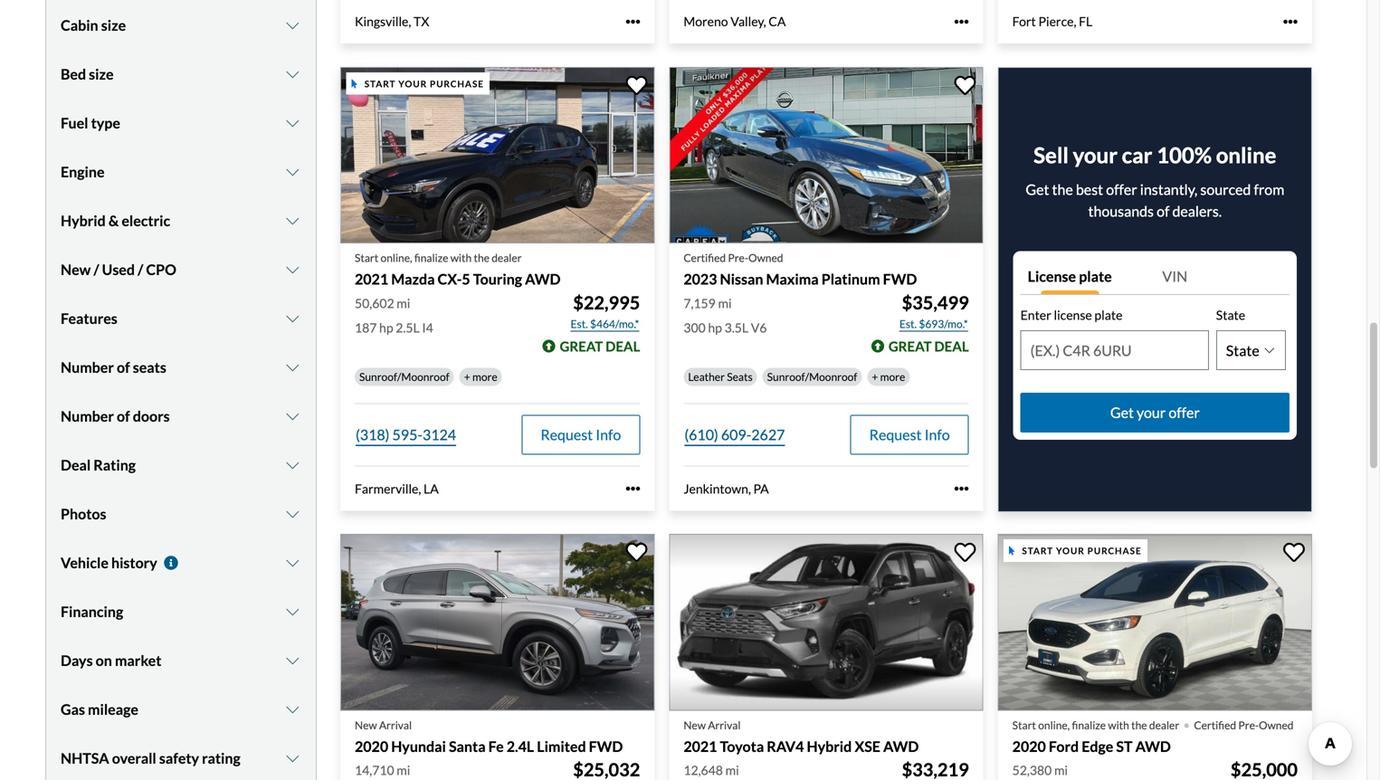 Task type: locate. For each thing, give the bounding box(es) containing it.
5 chevron down image from the top
[[284, 458, 301, 473]]

1 horizontal spatial request info button
[[851, 415, 969, 455]]

pre- inside certified pre-owned 2023 nissan maxima platinum fwd
[[728, 251, 749, 265]]

request for $22,995
[[541, 426, 593, 444]]

deal for $35,499
[[935, 338, 969, 354]]

used
[[102, 261, 135, 279]]

awd right st
[[1136, 738, 1171, 755]]

1 horizontal spatial great
[[889, 338, 932, 354]]

0 vertical spatial certified
[[684, 251, 726, 265]]

3 chevron down image from the top
[[284, 312, 301, 326]]

0 vertical spatial dealer
[[492, 251, 522, 265]]

arrival
[[379, 719, 412, 732], [708, 719, 741, 732]]

car
[[1122, 142, 1153, 168]]

chevron down image for hybrid & electric
[[284, 214, 301, 228]]

est. down $35,499
[[900, 317, 917, 330]]

2020 inside start online, finalize with the dealer · certified pre-owned 2020 ford edge st awd
[[1013, 738, 1046, 755]]

1 number from the top
[[61, 359, 114, 376]]

the inside get the best offer instantly, sourced from thousands of dealers.
[[1053, 181, 1074, 198]]

with up st
[[1109, 719, 1130, 732]]

cabin size
[[61, 16, 126, 34]]

chevron down image for bed size
[[284, 67, 301, 82]]

start inside start online, finalize with the dealer · certified pre-owned 2020 ford edge st awd
[[1013, 719, 1037, 732]]

0 horizontal spatial deal
[[606, 338, 640, 354]]

1 horizontal spatial start your purchase
[[1023, 546, 1142, 556]]

size inside bed size dropdown button
[[89, 65, 114, 83]]

2023
[[684, 270, 717, 288]]

from
[[1254, 181, 1285, 198]]

1 horizontal spatial dealer
[[1150, 719, 1180, 732]]

chevron down image
[[284, 67, 301, 82], [284, 165, 301, 179], [284, 312, 301, 326], [284, 361, 301, 375], [284, 409, 301, 424], [284, 507, 301, 522], [284, 556, 301, 571]]

1 horizontal spatial info
[[925, 426, 950, 444]]

deal down "$464/mo.*"
[[606, 338, 640, 354]]

0 horizontal spatial info
[[596, 426, 621, 444]]

online, inside start online, finalize with the dealer 2021 mazda cx-5 touring awd
[[381, 251, 412, 265]]

ellipsis h image inside kingsville, tx 'link'
[[626, 14, 640, 29]]

request info for $35,499
[[870, 426, 950, 444]]

0 horizontal spatial new
[[61, 261, 91, 279]]

1 horizontal spatial online,
[[1039, 719, 1070, 732]]

cabin size button
[[61, 3, 301, 48]]

1 horizontal spatial the
[[1053, 181, 1074, 198]]

1 vertical spatial get
[[1111, 404, 1134, 421]]

1 great from the left
[[560, 338, 603, 354]]

2021 up 50,602
[[355, 270, 389, 288]]

6 chevron down image from the top
[[284, 605, 301, 619]]

certified inside certified pre-owned 2023 nissan maxima platinum fwd
[[684, 251, 726, 265]]

great deal down "est. $693/mo.*" button on the right of the page
[[889, 338, 969, 354]]

$35,499
[[902, 292, 969, 314]]

chevron down image inside the days on market dropdown button
[[284, 654, 301, 668]]

limited
[[537, 738, 586, 755]]

1 vertical spatial owned
[[1259, 719, 1294, 732]]

8 chevron down image from the top
[[284, 703, 301, 717]]

online, inside start online, finalize with the dealer · certified pre-owned 2020 ford edge st awd
[[1039, 719, 1070, 732]]

your
[[399, 78, 427, 89], [1073, 142, 1118, 168], [1137, 404, 1166, 421], [1057, 546, 1085, 556]]

new left used
[[61, 261, 91, 279]]

great deal down est. $464/mo.* button
[[560, 338, 640, 354]]

2020 up 14,710
[[355, 738, 389, 755]]

1 vertical spatial 2021
[[684, 738, 717, 755]]

dealer up the touring at the left of the page
[[492, 251, 522, 265]]

1 horizontal spatial owned
[[1259, 719, 1294, 732]]

0 horizontal spatial 2021
[[355, 270, 389, 288]]

great down est. $464/mo.* button
[[560, 338, 603, 354]]

+ more
[[464, 370, 498, 383], [872, 370, 906, 383]]

1 horizontal spatial offer
[[1169, 404, 1200, 421]]

7,159 mi 300 hp 3.5l v6
[[684, 295, 767, 335]]

purchase for 2021 mazda cx-5 touring awd
[[430, 78, 484, 89]]

1 vertical spatial the
[[474, 251, 490, 265]]

certified right ·
[[1195, 719, 1237, 732]]

2 vertical spatial of
[[117, 408, 130, 425]]

300
[[684, 320, 706, 335]]

1 est. from the left
[[571, 317, 588, 330]]

1 arrival from the left
[[379, 719, 412, 732]]

2021 up 12,648
[[684, 738, 717, 755]]

chevron down image inside number of seats dropdown button
[[284, 361, 301, 375]]

2 est. from the left
[[900, 317, 917, 330]]

chevron down image for nhtsa overall safety rating
[[284, 752, 301, 766]]

0 horizontal spatial purchase
[[430, 78, 484, 89]]

0 horizontal spatial great
[[560, 338, 603, 354]]

9 chevron down image from the top
[[284, 752, 301, 766]]

awd inside start online, finalize with the dealer 2021 mazda cx-5 touring awd
[[525, 270, 561, 288]]

ellipsis h image inside moreno valley, ca link
[[955, 14, 969, 29]]

0 vertical spatial fwd
[[883, 270, 918, 288]]

chevron down image inside nhtsa overall safety rating dropdown button
[[284, 752, 301, 766]]

mileage
[[88, 701, 138, 719]]

Enter license plate field
[[1022, 331, 1209, 369]]

1 horizontal spatial request
[[870, 426, 922, 444]]

0 horizontal spatial start your purchase
[[365, 78, 484, 89]]

chevron down image inside the cabin size dropdown button
[[284, 18, 301, 33]]

2 hp from the left
[[708, 320, 722, 335]]

awd
[[525, 270, 561, 288], [884, 738, 919, 755], [1136, 738, 1171, 755]]

nhtsa overall safety rating
[[61, 750, 241, 768]]

0 vertical spatial mouse pointer image
[[352, 79, 357, 88]]

2 + more from the left
[[872, 370, 906, 383]]

enter license plate
[[1021, 308, 1123, 323]]

awd right xse
[[884, 738, 919, 755]]

info for $22,995
[[596, 426, 621, 444]]

1 horizontal spatial great deal
[[889, 338, 969, 354]]

the for 2021
[[474, 251, 490, 265]]

4 chevron down image from the top
[[284, 361, 301, 375]]

1 horizontal spatial 2021
[[684, 738, 717, 755]]

financing
[[61, 603, 123, 621]]

the left best
[[1053, 181, 1074, 198]]

awd right the touring at the left of the page
[[525, 270, 561, 288]]

features
[[61, 310, 117, 327]]

0 horizontal spatial great deal
[[560, 338, 640, 354]]

plate right license
[[1095, 308, 1123, 323]]

tx
[[414, 14, 429, 29]]

chevron down image for fuel type
[[284, 116, 301, 131]]

your inside button
[[1137, 404, 1166, 421]]

2 sunroof/moonroof from the left
[[767, 370, 858, 383]]

leather seats
[[688, 370, 753, 383]]

of for doors
[[117, 408, 130, 425]]

arrival up toyota
[[708, 719, 741, 732]]

ellipsis h image for farmerville, la
[[626, 482, 640, 496]]

est. $464/mo.* button
[[570, 315, 640, 333]]

safety
[[159, 750, 199, 768]]

0 horizontal spatial pre-
[[728, 251, 749, 265]]

hp for $35,499
[[708, 320, 722, 335]]

finalize
[[415, 251, 449, 265], [1072, 719, 1106, 732]]

kingsville, tx link
[[340, 0, 655, 44]]

start
[[365, 78, 396, 89], [355, 251, 379, 265], [1023, 546, 1054, 556], [1013, 719, 1037, 732]]

1 2020 from the left
[[355, 738, 389, 755]]

0 horizontal spatial awd
[[525, 270, 561, 288]]

the up the touring at the left of the page
[[474, 251, 490, 265]]

2 2020 from the left
[[1013, 738, 1046, 755]]

(318)
[[356, 426, 390, 444]]

0 vertical spatial number
[[61, 359, 114, 376]]

mi down toyota
[[726, 763, 739, 778]]

size inside the cabin size dropdown button
[[101, 16, 126, 34]]

0 vertical spatial finalize
[[415, 251, 449, 265]]

plate
[[1079, 268, 1112, 285], [1095, 308, 1123, 323]]

online, up mazda
[[381, 251, 412, 265]]

nhtsa
[[61, 750, 109, 768]]

1 horizontal spatial purchase
[[1088, 546, 1142, 556]]

1 vertical spatial pre-
[[1239, 719, 1259, 732]]

instantly,
[[1141, 181, 1198, 198]]

1 vertical spatial dealer
[[1150, 719, 1180, 732]]

offer inside 'get your offer' button
[[1169, 404, 1200, 421]]

0 vertical spatial of
[[1157, 203, 1170, 220]]

1 horizontal spatial awd
[[884, 738, 919, 755]]

mi inside 50,602 mi 187 hp 2.5l i4
[[397, 295, 410, 311]]

1 horizontal spatial pre-
[[1239, 719, 1259, 732]]

1 horizontal spatial request info
[[870, 426, 950, 444]]

1 vertical spatial mouse pointer image
[[1010, 546, 1015, 555]]

great deal
[[560, 338, 640, 354], [889, 338, 969, 354]]

0 horizontal spatial request info button
[[522, 415, 640, 455]]

1 horizontal spatial deal
[[935, 338, 969, 354]]

moreno
[[684, 14, 728, 29]]

moreno valley, ca link
[[669, 0, 984, 44]]

owned inside start online, finalize with the dealer · certified pre-owned 2020 ford edge st awd
[[1259, 719, 1294, 732]]

hp right 300
[[708, 320, 722, 335]]

chevron down image for new / used / cpo
[[284, 263, 301, 277]]

1 vertical spatial certified
[[1195, 719, 1237, 732]]

12,648
[[684, 763, 723, 778]]

mi
[[397, 295, 410, 311], [718, 295, 732, 311], [397, 763, 410, 778], [726, 763, 739, 778], [1055, 763, 1068, 778]]

0 vertical spatial owned
[[749, 251, 784, 265]]

photos button
[[61, 492, 301, 537]]

1 request info button from the left
[[522, 415, 640, 455]]

1 request info from the left
[[541, 426, 621, 444]]

request info button
[[522, 415, 640, 455], [851, 415, 969, 455]]

1 great deal from the left
[[560, 338, 640, 354]]

0 vertical spatial start your purchase
[[365, 78, 484, 89]]

1 vertical spatial offer
[[1169, 404, 1200, 421]]

cx-
[[438, 270, 462, 288]]

hp inside 50,602 mi 187 hp 2.5l i4
[[379, 320, 393, 335]]

vin tab
[[1156, 259, 1290, 295]]

1 vertical spatial number
[[61, 408, 114, 425]]

2 request from the left
[[870, 426, 922, 444]]

0 horizontal spatial +
[[464, 370, 470, 383]]

silver 2020 hyundai santa fe 2.4l limited fwd suv / crossover front-wheel drive automatic image
[[340, 534, 655, 711]]

0 horizontal spatial hp
[[379, 320, 393, 335]]

request info for $22,995
[[541, 426, 621, 444]]

1 horizontal spatial finalize
[[1072, 719, 1106, 732]]

mazda
[[391, 270, 435, 288]]

7 chevron down image from the top
[[284, 654, 301, 668]]

2 great deal from the left
[[889, 338, 969, 354]]

1 horizontal spatial more
[[881, 370, 906, 383]]

1 vertical spatial of
[[117, 359, 130, 376]]

certified
[[684, 251, 726, 265], [1195, 719, 1237, 732]]

2 vertical spatial the
[[1132, 719, 1148, 732]]

2 chevron down image from the top
[[284, 116, 301, 131]]

0 vertical spatial get
[[1026, 181, 1050, 198]]

1 deal from the left
[[606, 338, 640, 354]]

request info button for $35,499
[[851, 415, 969, 455]]

with for 2021
[[451, 251, 472, 265]]

/ left used
[[94, 261, 99, 279]]

request
[[541, 426, 593, 444], [870, 426, 922, 444]]

with inside start online, finalize with the dealer · certified pre-owned 2020 ford edge st awd
[[1109, 719, 1130, 732]]

chevron down image inside bed size dropdown button
[[284, 67, 301, 82]]

online, for 2021
[[381, 251, 412, 265]]

0 vertical spatial offer
[[1107, 181, 1138, 198]]

1 horizontal spatial certified
[[1195, 719, 1237, 732]]

0 vertical spatial 2021
[[355, 270, 389, 288]]

mi down hyundai
[[397, 763, 410, 778]]

2 arrival from the left
[[708, 719, 741, 732]]

number up deal rating
[[61, 408, 114, 425]]

2 horizontal spatial new
[[684, 719, 706, 732]]

finalize up mazda
[[415, 251, 449, 265]]

2020 up 52,380
[[1013, 738, 1046, 755]]

finalize inside start online, finalize with the dealer · certified pre-owned 2020 ford edge st awd
[[1072, 719, 1106, 732]]

new inside new arrival 2021 toyota rav4 hybrid xse awd
[[684, 719, 706, 732]]

with up 5
[[451, 251, 472, 265]]

license plate
[[1028, 268, 1112, 285]]

bed size button
[[61, 52, 301, 97]]

2 info from the left
[[925, 426, 950, 444]]

get down sell
[[1026, 181, 1050, 198]]

1 vertical spatial hybrid
[[807, 738, 852, 755]]

595-
[[393, 426, 423, 444]]

new up 14,710
[[355, 719, 377, 732]]

1 horizontal spatial est.
[[900, 317, 917, 330]]

3 chevron down image from the top
[[284, 214, 301, 228]]

mi up 2.5l
[[397, 295, 410, 311]]

chevron down image for number of seats
[[284, 361, 301, 375]]

deal down "$693/mo.*" on the right top of page
[[935, 338, 969, 354]]

the
[[1053, 181, 1074, 198], [474, 251, 490, 265], [1132, 719, 1148, 732]]

the inside start online, finalize with the dealer · certified pre-owned 2020 ford edge st awd
[[1132, 719, 1148, 732]]

get for get the best offer instantly, sourced from thousands of dealers.
[[1026, 181, 1050, 198]]

2 more from the left
[[881, 370, 906, 383]]

est. inside the $22,995 est. $464/mo.*
[[571, 317, 588, 330]]

certified up 2023
[[684, 251, 726, 265]]

2021
[[355, 270, 389, 288], [684, 738, 717, 755]]

mi right the 7,159
[[718, 295, 732, 311]]

1 horizontal spatial + more
[[872, 370, 906, 383]]

deal rating button
[[61, 443, 301, 488]]

get inside get the best offer instantly, sourced from thousands of dealers.
[[1026, 181, 1050, 198]]

fe
[[489, 738, 504, 755]]

1 horizontal spatial hp
[[708, 320, 722, 335]]

chevron down image for photos
[[284, 507, 301, 522]]

fwd inside certified pre-owned 2023 nissan maxima platinum fwd
[[883, 270, 918, 288]]

2 horizontal spatial the
[[1132, 719, 1148, 732]]

seats
[[133, 359, 166, 376]]

of left seats
[[117, 359, 130, 376]]

new inside new arrival 2020 hyundai santa fe 2.4l limited fwd
[[355, 719, 377, 732]]

50,602
[[355, 295, 394, 311]]

get the best offer instantly, sourced from thousands of dealers.
[[1026, 181, 1285, 220]]

0 vertical spatial online,
[[381, 251, 412, 265]]

start your purchase for 2020 ford edge st awd
[[1023, 546, 1142, 556]]

ellipsis h image inside fort pierce, fl link
[[1284, 14, 1298, 29]]

0 horizontal spatial certified
[[684, 251, 726, 265]]

bed size
[[61, 65, 114, 83]]

chevron down image for cabin size
[[284, 18, 301, 33]]

2 chevron down image from the top
[[284, 165, 301, 179]]

new for new / used / cpo
[[61, 261, 91, 279]]

1 horizontal spatial new
[[355, 719, 377, 732]]

with inside start online, finalize with the dealer 2021 mazda cx-5 touring awd
[[451, 251, 472, 265]]

kingsville,
[[355, 14, 411, 29]]

0 horizontal spatial finalize
[[415, 251, 449, 265]]

chevron down image inside number of doors dropdown button
[[284, 409, 301, 424]]

online, for ·
[[1039, 719, 1070, 732]]

1 horizontal spatial mouse pointer image
[[1010, 546, 1015, 555]]

0 horizontal spatial get
[[1026, 181, 1050, 198]]

ellipsis h image
[[626, 14, 640, 29], [955, 14, 969, 29], [1284, 14, 1298, 29], [626, 482, 640, 496], [955, 482, 969, 496]]

1 vertical spatial with
[[1109, 719, 1130, 732]]

sourced
[[1201, 181, 1252, 198]]

2 number from the top
[[61, 408, 114, 425]]

chevron down image inside fuel type 'dropdown button'
[[284, 116, 301, 131]]

chevron down image inside hybrid & electric dropdown button
[[284, 214, 301, 228]]

1 horizontal spatial hybrid
[[807, 738, 852, 755]]

hybrid & electric
[[61, 212, 170, 230]]

finalize up edge
[[1072, 719, 1106, 732]]

2 deal from the left
[[935, 338, 969, 354]]

with for ·
[[1109, 719, 1130, 732]]

license
[[1028, 268, 1077, 285]]

get down enter license plate field
[[1111, 404, 1134, 421]]

number of doors
[[61, 408, 170, 425]]

dealer for ·
[[1150, 719, 1180, 732]]

get your offer
[[1111, 404, 1200, 421]]

owned inside certified pre-owned 2023 nissan maxima platinum fwd
[[749, 251, 784, 265]]

ellipsis h image for moreno valley, ca
[[955, 14, 969, 29]]

pre- right ·
[[1239, 719, 1259, 732]]

chevron down image inside 'engine' 'dropdown button'
[[284, 165, 301, 179]]

0 horizontal spatial 2020
[[355, 738, 389, 755]]

certified inside start online, finalize with the dealer · certified pre-owned 2020 ford edge st awd
[[1195, 719, 1237, 732]]

owned
[[749, 251, 784, 265], [1259, 719, 1294, 732]]

number down 'features'
[[61, 359, 114, 376]]

online, up ford
[[1039, 719, 1070, 732]]

0 horizontal spatial hybrid
[[61, 212, 106, 230]]

0 vertical spatial purchase
[[430, 78, 484, 89]]

7 chevron down image from the top
[[284, 556, 301, 571]]

vin
[[1163, 268, 1188, 285]]

deal
[[606, 338, 640, 354], [935, 338, 969, 354]]

1 horizontal spatial sunroof/moonroof
[[767, 370, 858, 383]]

0 horizontal spatial /
[[94, 261, 99, 279]]

hyundai
[[391, 738, 446, 755]]

hp right 187
[[379, 320, 393, 335]]

new arrival 2021 toyota rav4 hybrid xse awd
[[684, 719, 919, 755]]

4 chevron down image from the top
[[284, 263, 301, 277]]

tab list
[[1021, 259, 1290, 295]]

1 horizontal spatial with
[[1109, 719, 1130, 732]]

size right the cabin
[[101, 16, 126, 34]]

hp for $22,995
[[379, 320, 393, 335]]

5 chevron down image from the top
[[284, 409, 301, 424]]

2 request info from the left
[[870, 426, 950, 444]]

of down instantly,
[[1157, 203, 1170, 220]]

est. inside $35,499 est. $693/mo.*
[[900, 317, 917, 330]]

2 horizontal spatial awd
[[1136, 738, 1171, 755]]

hybrid left &
[[61, 212, 106, 230]]

1 vertical spatial fwd
[[589, 738, 623, 755]]

0 horizontal spatial arrival
[[379, 719, 412, 732]]

finalize inside start online, finalize with the dealer 2021 mazda cx-5 touring awd
[[415, 251, 449, 265]]

0 vertical spatial the
[[1053, 181, 1074, 198]]

of left "doors"
[[117, 408, 130, 425]]

1 horizontal spatial fwd
[[883, 270, 918, 288]]

plate right license at the top right of page
[[1079, 268, 1112, 285]]

2 great from the left
[[889, 338, 932, 354]]

1 horizontal spatial 2020
[[1013, 738, 1046, 755]]

est. down $22,995
[[571, 317, 588, 330]]

chevron down image inside new / used / cpo dropdown button
[[284, 263, 301, 277]]

1 vertical spatial start your purchase
[[1023, 546, 1142, 556]]

get inside button
[[1111, 404, 1134, 421]]

chevron down image for features
[[284, 312, 301, 326]]

chevron down image inside features dropdown button
[[284, 312, 301, 326]]

1 request from the left
[[541, 426, 593, 444]]

electric
[[122, 212, 170, 230]]

xse
[[855, 738, 881, 755]]

0 horizontal spatial request info
[[541, 426, 621, 444]]

1 chevron down image from the top
[[284, 18, 301, 33]]

$22,995
[[573, 292, 640, 314]]

mouse pointer image
[[352, 79, 357, 88], [1010, 546, 1015, 555]]

great down "est. $693/mo.*" button on the right of the page
[[889, 338, 932, 354]]

sunroof/moonroof down 2.5l
[[359, 370, 450, 383]]

mi for ·
[[1055, 763, 1068, 778]]

maxima
[[766, 270, 819, 288]]

fwd right "limited" at the left
[[589, 738, 623, 755]]

0 horizontal spatial offer
[[1107, 181, 1138, 198]]

owned right ·
[[1259, 719, 1294, 732]]

0 vertical spatial pre-
[[728, 251, 749, 265]]

1 vertical spatial finalize
[[1072, 719, 1106, 732]]

enter
[[1021, 308, 1052, 323]]

dealer inside start online, finalize with the dealer · certified pre-owned 2020 ford edge st awd
[[1150, 719, 1180, 732]]

bed
[[61, 65, 86, 83]]

2 request info button from the left
[[851, 415, 969, 455]]

1 info from the left
[[596, 426, 621, 444]]

0 horizontal spatial sunroof/moonroof
[[359, 370, 450, 383]]

the inside start online, finalize with the dealer 2021 mazda cx-5 touring awd
[[474, 251, 490, 265]]

0 vertical spatial plate
[[1079, 268, 1112, 285]]

hp inside 7,159 mi 300 hp 3.5l v6
[[708, 320, 722, 335]]

chevron down image inside deal rating dropdown button
[[284, 458, 301, 473]]

0 horizontal spatial dealer
[[492, 251, 522, 265]]

size
[[101, 16, 126, 34], [89, 65, 114, 83]]

mi down ford
[[1055, 763, 1068, 778]]

1 hp from the left
[[379, 320, 393, 335]]

chevron down image inside photos dropdown button
[[284, 507, 301, 522]]

1 horizontal spatial arrival
[[708, 719, 741, 732]]

the for ·
[[1132, 719, 1148, 732]]

1 vertical spatial purchase
[[1088, 546, 1142, 556]]

dealer left ·
[[1150, 719, 1180, 732]]

pre- up nissan
[[728, 251, 749, 265]]

1 horizontal spatial +
[[872, 370, 879, 383]]

mouse pointer image for 2021 mazda cx-5 touring awd
[[352, 79, 357, 88]]

0 horizontal spatial with
[[451, 251, 472, 265]]

/ left cpo
[[138, 261, 143, 279]]

·
[[1184, 707, 1191, 740]]

new up 12,648
[[684, 719, 706, 732]]

arrival up hyundai
[[379, 719, 412, 732]]

chevron down image for deal rating
[[284, 458, 301, 473]]

1 horizontal spatial /
[[138, 261, 143, 279]]

finalize for 2021
[[415, 251, 449, 265]]

0 horizontal spatial more
[[473, 370, 498, 383]]

new for new arrival 2020 hyundai santa fe 2.4l limited fwd
[[355, 719, 377, 732]]

owned up nissan
[[749, 251, 784, 265]]

hybrid left xse
[[807, 738, 852, 755]]

chevron down image inside financing dropdown button
[[284, 605, 301, 619]]

great deal for $22,995
[[560, 338, 640, 354]]

more
[[473, 370, 498, 383], [881, 370, 906, 383]]

2.4l
[[507, 738, 534, 755]]

1 chevron down image from the top
[[284, 67, 301, 82]]

ellipsis h image for fort pierce, fl
[[1284, 14, 1298, 29]]

hybrid inside new arrival 2021 toyota rav4 hybrid xse awd
[[807, 738, 852, 755]]

size right bed
[[89, 65, 114, 83]]

vehicle history
[[61, 554, 157, 572]]

dealer inside start online, finalize with the dealer 2021 mazda cx-5 touring awd
[[492, 251, 522, 265]]

jenkintown, pa
[[684, 481, 769, 496]]

market
[[115, 652, 162, 670]]

1 horizontal spatial get
[[1111, 404, 1134, 421]]

blue 2021 toyota rav4 hybrid xse awd suv / crossover all-wheel drive continuously variable transmission image
[[669, 534, 984, 711]]

jet black mica 2021 mazda cx-5 touring awd suv / crossover all-wheel drive automatic image
[[340, 67, 655, 244]]

0 horizontal spatial + more
[[464, 370, 498, 383]]

number for number of seats
[[61, 359, 114, 376]]

great for $35,499
[[889, 338, 932, 354]]

offer inside get the best offer instantly, sourced from thousands of dealers.
[[1107, 181, 1138, 198]]

arrival inside new arrival 2021 toyota rav4 hybrid xse awd
[[708, 719, 741, 732]]

sunroof/moonroof right seats
[[767, 370, 858, 383]]

fwd up $35,499
[[883, 270, 918, 288]]

the up st
[[1132, 719, 1148, 732]]

arrival inside new arrival 2020 hyundai santa fe 2.4l limited fwd
[[379, 719, 412, 732]]

new inside dropdown button
[[61, 261, 91, 279]]

chevron down image
[[284, 18, 301, 33], [284, 116, 301, 131], [284, 214, 301, 228], [284, 263, 301, 277], [284, 458, 301, 473], [284, 605, 301, 619], [284, 654, 301, 668], [284, 703, 301, 717], [284, 752, 301, 766]]

chevron down image inside 'gas mileage' dropdown button
[[284, 703, 301, 717]]

st
[[1117, 738, 1133, 755]]

fwd
[[883, 270, 918, 288], [589, 738, 623, 755]]

6 chevron down image from the top
[[284, 507, 301, 522]]



Task type: describe. For each thing, give the bounding box(es) containing it.
mi inside 7,159 mi 300 hp 3.5l v6
[[718, 295, 732, 311]]

request for $35,499
[[870, 426, 922, 444]]

hybrid inside dropdown button
[[61, 212, 106, 230]]

deal rating
[[61, 457, 136, 474]]

arrival for toyota
[[708, 719, 741, 732]]

of for seats
[[117, 359, 130, 376]]

super black 2023 nissan maxima platinum fwd sedan front-wheel drive continuously variable transmission image
[[669, 67, 984, 244]]

start online, finalize with the dealer · certified pre-owned 2020 ford edge st awd
[[1013, 707, 1294, 755]]

100%
[[1157, 142, 1212, 168]]

14,710
[[355, 763, 394, 778]]

rav4
[[767, 738, 804, 755]]

toyota
[[720, 738, 764, 755]]

ca
[[769, 14, 786, 29]]

financing button
[[61, 590, 301, 635]]

(610) 609-2627 button
[[684, 415, 786, 455]]

rating
[[94, 457, 136, 474]]

v6
[[751, 320, 767, 335]]

ellipsis h image for jenkintown, pa
[[955, 482, 969, 496]]

kingsville, tx
[[355, 14, 429, 29]]

engine button
[[61, 150, 301, 195]]

2020 inside new arrival 2020 hyundai santa fe 2.4l limited fwd
[[355, 738, 389, 755]]

info circle image
[[162, 556, 180, 571]]

50,602 mi 187 hp 2.5l i4
[[355, 295, 434, 335]]

of inside get the best offer instantly, sourced from thousands of dealers.
[[1157, 203, 1170, 220]]

overall
[[112, 750, 156, 768]]

fwd inside new arrival 2020 hyundai santa fe 2.4l limited fwd
[[589, 738, 623, 755]]

new arrival 2020 hyundai santa fe 2.4l limited fwd
[[355, 719, 623, 755]]

touring
[[473, 270, 522, 288]]

start inside start online, finalize with the dealer 2021 mazda cx-5 touring awd
[[355, 251, 379, 265]]

609-
[[721, 426, 752, 444]]

white 2020 ford edge st awd suv / crossover all-wheel drive automatic image
[[998, 534, 1313, 711]]

purchase for 2020 ford edge st awd
[[1088, 546, 1142, 556]]

valley,
[[731, 14, 767, 29]]

number of doors button
[[61, 394, 301, 439]]

1 vertical spatial plate
[[1095, 308, 1123, 323]]

new for new arrival 2021 toyota rav4 hybrid xse awd
[[684, 719, 706, 732]]

days on market
[[61, 652, 162, 670]]

mouse pointer image for 2020 ford edge st awd
[[1010, 546, 1015, 555]]

1 + more from the left
[[464, 370, 498, 383]]

pre- inside start online, finalize with the dealer · certified pre-owned 2020 ford edge st awd
[[1239, 719, 1259, 732]]

license plate tab
[[1021, 259, 1156, 295]]

52,380 mi
[[1013, 763, 1068, 778]]

fort pierce, fl link
[[998, 0, 1313, 44]]

number of seats button
[[61, 345, 301, 390]]

chevron down image for gas mileage
[[284, 703, 301, 717]]

chevron down image for engine
[[284, 165, 301, 179]]

on
[[96, 652, 112, 670]]

deal for $22,995
[[606, 338, 640, 354]]

farmerville, la
[[355, 481, 439, 496]]

gas mileage
[[61, 701, 138, 719]]

2.5l
[[396, 320, 420, 335]]

moreno valley, ca
[[684, 14, 786, 29]]

1 more from the left
[[473, 370, 498, 383]]

chevron down image for days on market
[[284, 654, 301, 668]]

187
[[355, 320, 377, 335]]

12,648 mi
[[684, 763, 739, 778]]

state
[[1217, 308, 1246, 323]]

request info button for $22,995
[[522, 415, 640, 455]]

2 / from the left
[[138, 261, 143, 279]]

&
[[108, 212, 119, 230]]

2021 inside new arrival 2021 toyota rav4 hybrid xse awd
[[684, 738, 717, 755]]

7,159
[[684, 295, 716, 311]]

chevron down image for financing
[[284, 605, 301, 619]]

jenkintown,
[[684, 481, 751, 496]]

thousands
[[1089, 203, 1154, 220]]

3.5l
[[725, 320, 749, 335]]

santa
[[449, 738, 486, 755]]

get for get your offer
[[1111, 404, 1134, 421]]

$693/mo.*
[[919, 317, 968, 330]]

chevron down image for number of doors
[[284, 409, 301, 424]]

size for cabin size
[[101, 16, 126, 34]]

ellipsis h image for kingsville, tx
[[626, 14, 640, 29]]

size for bed size
[[89, 65, 114, 83]]

2021 inside start online, finalize with the dealer 2021 mazda cx-5 touring awd
[[355, 270, 389, 288]]

days
[[61, 652, 93, 670]]

plate inside tab
[[1079, 268, 1112, 285]]

days on market button
[[61, 639, 301, 684]]

get your offer button
[[1021, 393, 1290, 433]]

farmerville,
[[355, 481, 421, 496]]

fuel
[[61, 114, 88, 132]]

finalize for ·
[[1072, 719, 1106, 732]]

nissan
[[720, 270, 764, 288]]

hybrid & electric button
[[61, 198, 301, 244]]

2 + from the left
[[872, 370, 879, 383]]

number of seats
[[61, 359, 166, 376]]

2627
[[752, 426, 785, 444]]

awd inside start online, finalize with the dealer · certified pre-owned 2020 ford edge st awd
[[1136, 738, 1171, 755]]

$464/mo.*
[[590, 317, 640, 330]]

1 sunroof/moonroof from the left
[[359, 370, 450, 383]]

cabin
[[61, 16, 98, 34]]

start your purchase for 2021 mazda cx-5 touring awd
[[365, 78, 484, 89]]

platinum
[[822, 270, 881, 288]]

est. for $35,499
[[900, 317, 917, 330]]

52,380
[[1013, 763, 1052, 778]]

nhtsa overall safety rating button
[[61, 736, 301, 780]]

features button
[[61, 296, 301, 342]]

1 / from the left
[[94, 261, 99, 279]]

awd inside new arrival 2021 toyota rav4 hybrid xse awd
[[884, 738, 919, 755]]

great for $22,995
[[560, 338, 603, 354]]

(318) 595-3124
[[356, 426, 456, 444]]

$22,995 est. $464/mo.*
[[571, 292, 640, 330]]

engine
[[61, 163, 105, 181]]

number for number of doors
[[61, 408, 114, 425]]

pierce,
[[1039, 14, 1077, 29]]

mi for xse
[[726, 763, 739, 778]]

fort
[[1013, 14, 1036, 29]]

1 + from the left
[[464, 370, 470, 383]]

new / used / cpo button
[[61, 247, 301, 293]]

tab list containing license plate
[[1021, 259, 1290, 295]]

dealer for 2021
[[492, 251, 522, 265]]

(610)
[[685, 426, 719, 444]]

5
[[462, 270, 470, 288]]

info for $35,499
[[925, 426, 950, 444]]

(610) 609-2627
[[685, 426, 785, 444]]

ford
[[1049, 738, 1079, 755]]

photos
[[61, 505, 106, 523]]

leather
[[688, 370, 725, 383]]

dealers.
[[1173, 203, 1222, 220]]

great deal for $35,499
[[889, 338, 969, 354]]

mi for 2.4l
[[397, 763, 410, 778]]

est. for $22,995
[[571, 317, 588, 330]]

history
[[111, 554, 157, 572]]

fl
[[1079, 14, 1093, 29]]

type
[[91, 114, 120, 132]]

sell
[[1034, 142, 1069, 168]]

(318) 595-3124 button
[[355, 415, 457, 455]]

arrival for hyundai
[[379, 719, 412, 732]]

fuel type button
[[61, 101, 301, 146]]



Task type: vqa. For each thing, say whether or not it's contained in the screenshot.
the rightmost miles
no



